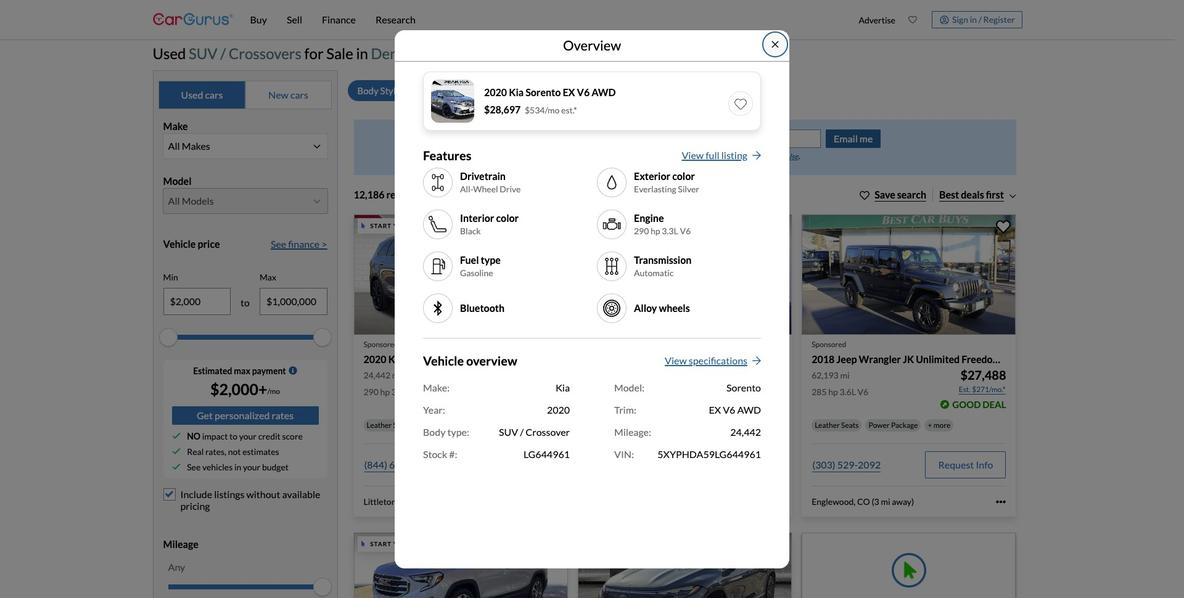 Task type: describe. For each thing, give the bounding box(es) containing it.
0 vertical spatial and
[[571, 133, 585, 144]]

save search
[[875, 189, 927, 200]]

0 vertical spatial for
[[304, 44, 324, 62]]

request
[[939, 459, 974, 471]]

529-
[[838, 459, 858, 471]]

+ more for $27,488
[[928, 421, 951, 430]]

body for body style
[[358, 85, 379, 96]]

2 vertical spatial in
[[234, 462, 241, 472]]

(3
[[872, 497, 880, 507]]

clear all filters
[[429, 85, 484, 96]]

your for budget
[[243, 462, 261, 472]]

5xyphda59lg644961
[[658, 449, 761, 460]]

fuel type image
[[428, 257, 448, 276]]

silver 2018 gmc yukon xl denali 4wd suv / crossover four-wheel drive automatic image
[[578, 215, 792, 335]]

view for vehicle overview
[[665, 355, 687, 366]]

power
[[869, 421, 890, 430]]

3.6l
[[840, 387, 856, 398]]

1 horizontal spatial for
[[634, 133, 645, 144]]

0 vertical spatial price
[[526, 133, 545, 144]]

jeep
[[837, 354, 857, 365]]

any
[[168, 561, 185, 573]]

24,442 for 24,442 mi 290 hp 3.3l v6
[[364, 370, 391, 381]]

$390/mo.*
[[748, 385, 782, 394]]

co up clear
[[424, 44, 446, 62]]

cars for new cars
[[291, 89, 308, 100]]

/ for crossovers
[[220, 44, 226, 62]]

wheels
[[659, 302, 690, 314]]

more for $27,488
[[934, 421, 951, 430]]

full
[[706, 149, 720, 161]]

2 vertical spatial ex
[[709, 404, 721, 416]]

see for see finance >
[[271, 238, 286, 250]]

cars for used cars
[[205, 89, 223, 100]]

results.
[[670, 133, 698, 144]]

1 vertical spatial $28,697
[[513, 368, 558, 383]]

pricing
[[180, 500, 210, 512]]

(303) 529-2092 button
[[812, 452, 882, 479]]

body type:
[[423, 426, 469, 438]]

info circle image
[[289, 367, 297, 375]]

24,442 mi 290 hp 3.3l v6
[[364, 370, 421, 398]]

Min text field
[[164, 289, 230, 314]]

$33,487 est. $390/mo.*
[[735, 368, 782, 394]]

Email email field
[[703, 130, 821, 147]]

close modal overview image
[[771, 39, 781, 49]]

seats for est.
[[393, 421, 411, 430]]

used for used cars
[[181, 89, 203, 100]]

kia right peak
[[427, 340, 438, 349]]

saved cars image
[[909, 15, 917, 24]]

v6 inside 2020 kia sorento ex v6 awd $28,697 $534/mo est.*
[[577, 86, 590, 98]]

2 vertical spatial sorento
[[727, 382, 761, 394]]

$534/mo
[[525, 105, 560, 115]]

system
[[682, 421, 705, 430]]

peak
[[409, 340, 425, 349]]

leather for est.
[[367, 421, 392, 430]]

view specifications
[[665, 355, 748, 366]]

sponsored for $27,488
[[812, 340, 847, 349]]

12,186 results
[[354, 189, 417, 200]]

sponsored by peak kia littleton 2020 kia sorento ex v6 awd
[[364, 340, 495, 365]]

(303)
[[813, 459, 836, 471]]

0 horizontal spatial to
[[230, 431, 238, 442]]

v6 inside sponsored by peak kia littleton 2020 kia sorento ex v6 awd
[[457, 354, 469, 365]]

automatic
[[634, 268, 674, 278]]

+ for est.
[[492, 421, 496, 430]]

drivetrain image
[[428, 173, 448, 192]]

rates
[[272, 409, 294, 421]]

view specifications link
[[665, 353, 761, 373]]

0 vertical spatial listings
[[605, 133, 632, 144]]

terms
[[757, 152, 777, 161]]

engine
[[634, 212, 664, 224]]

seats for $27,488
[[842, 421, 859, 430]]

used suv / crossovers for sale in denver, co
[[153, 44, 446, 62]]

kia left 420
[[556, 382, 570, 394]]

exterior
[[634, 170, 671, 182]]

wheel
[[473, 184, 498, 194]]

2020 for 2020
[[547, 404, 570, 416]]

specifications
[[689, 355, 748, 366]]

1 horizontal spatial and
[[744, 152, 756, 161]]

290 inside engine 290 hp 3.3l v6
[[634, 226, 649, 236]]

2020 for 2020 kia sorento ex v6 awd $28,697 $534/mo est.*
[[484, 86, 507, 98]]

646-
[[389, 459, 410, 471]]

420 hp 6.2l v8
[[588, 387, 645, 398]]

(844)
[[364, 459, 387, 471]]

mouse pointer image
[[362, 541, 365, 548]]

body style button
[[348, 80, 423, 101]]

all-
[[460, 184, 473, 194]]

new cars
[[268, 89, 308, 100]]

1 horizontal spatial in
[[356, 44, 368, 62]]

interior color black
[[460, 212, 519, 236]]

estimated max payment
[[193, 366, 286, 376]]

good for $27,488
[[953, 399, 981, 411]]

0 horizontal spatial price
[[198, 238, 220, 250]]

2020 inside sponsored by peak kia littleton 2020 kia sorento ex v6 awd
[[364, 354, 387, 365]]

$2,000+ /mo
[[210, 380, 280, 398]]

2 horizontal spatial mi
[[881, 497, 891, 507]]

2 leather seats from the left
[[591, 421, 635, 430]]

6.2l
[[616, 387, 632, 398]]

est. $292/mo.* button
[[510, 384, 558, 396]]

quicksilver metallic 2021 gmc terrain slt awd suv / crossover four-wheel drive 9-speed automatic image
[[354, 533, 568, 599]]

24,442 for 24,442
[[731, 426, 761, 438]]

listing
[[722, 149, 748, 161]]

sponsored 2018 jeep wrangler jk unlimited freedom edition 4wd
[[812, 340, 1060, 365]]

jk
[[903, 354, 914, 365]]

overview dialog
[[395, 30, 790, 569]]

yukon
[[638, 354, 665, 365]]

overview
[[466, 353, 518, 368]]

1 check image from the top
[[172, 432, 180, 441]]

ex v6 awd
[[709, 404, 761, 416]]

body for body type:
[[423, 426, 446, 438]]

overview
[[563, 37, 621, 53]]

see for see vehicles in your budget
[[187, 462, 201, 472]]

email for email me price drops and new listings for these results.
[[489, 133, 510, 144]]

me,"
[[628, 152, 642, 161]]

used for used suv / crossovers for sale in denver, co
[[153, 44, 186, 62]]

see finance > link
[[271, 237, 327, 252]]

2 seats from the left
[[617, 421, 635, 430]]

1 horizontal spatial to
[[241, 297, 250, 308]]

navigation
[[645, 421, 680, 430]]

peak kia littleton image
[[500, 305, 568, 335]]

impact
[[202, 431, 228, 442]]

request info
[[939, 459, 994, 471]]

selenite grey metallic 2023 mercedes-benz eqs suv 580 4matic awd suv / crossover all-wheel drive automatic image
[[578, 533, 792, 599]]

v6 down est. $390/mo.* button
[[723, 404, 736, 416]]

co for englewood, co (3 mi away)
[[858, 497, 870, 507]]

sorento inside sponsored by peak kia littleton 2020 kia sorento ex v6 awd
[[405, 354, 440, 365]]

color for exterior color
[[673, 170, 695, 182]]

check image for real rates, not estimates
[[172, 448, 180, 456]]

est. inside est. $292/mo.* fair deal
[[511, 385, 523, 394]]

me for email me price drops and new listings for these results.
[[512, 133, 524, 144]]

>
[[322, 238, 327, 250]]

real rates, not estimates
[[187, 446, 279, 457]]

deal for $33,487
[[759, 399, 782, 411]]

you
[[643, 152, 655, 161]]

deal for $27,488
[[983, 399, 1007, 411]]

policy
[[723, 152, 742, 161]]

vehicle for vehicle price
[[163, 238, 196, 250]]

1 2018 from the left
[[588, 354, 611, 365]]

me for email me
[[860, 133, 873, 144]]

2 more from the left
[[721, 421, 738, 430]]

$27,488
[[961, 368, 1007, 383]]

crossover
[[526, 426, 570, 438]]

vehicle overview
[[423, 353, 518, 368]]

these
[[647, 133, 668, 144]]

engine 290 hp 3.3l v6
[[634, 212, 691, 236]]

littleton
[[439, 340, 468, 349]]

hp inside 62,193 mi 285 hp 3.6l v6
[[829, 387, 838, 398]]

0 vertical spatial denver,
[[371, 44, 421, 62]]

2018 inside "sponsored 2018 jeep wrangler jk unlimited freedom edition 4wd"
[[812, 354, 835, 365]]

type
[[481, 254, 501, 266]]

hp right 420
[[605, 387, 614, 398]]

2 vertical spatial awd
[[738, 404, 761, 416]]

estimates
[[243, 446, 279, 457]]

denali
[[681, 354, 710, 365]]

everlasting silver 2020 kia sorento ex v6 awd suv / crossover all-wheel drive automatic image
[[354, 215, 568, 335]]

vehicles
[[202, 462, 233, 472]]

$292/mo.*
[[524, 385, 558, 394]]

finance
[[288, 238, 320, 250]]

include listings without available pricing
[[180, 488, 321, 512]]

include
[[180, 488, 212, 500]]

2 leather from the left
[[591, 421, 616, 430]]

62,193 mi 285 hp 3.6l v6
[[812, 370, 869, 398]]

advertise link
[[853, 2, 902, 37]]

kia inside 2020 kia sorento ex v6 awd $28,697 $534/mo est.*
[[509, 86, 524, 98]]

stock
[[423, 449, 447, 460]]

of
[[778, 152, 785, 161]]

/mo
[[268, 387, 280, 396]]

transmission automatic
[[634, 254, 692, 278]]

payment
[[252, 366, 286, 376]]

$28,697 inside 2020 kia sorento ex v6 awd $28,697 $534/mo est.*
[[484, 104, 521, 115]]

awd inside 2020 kia sorento ex v6 awd $28,697 $534/mo est.*
[[592, 86, 616, 98]]



Task type: locate. For each thing, give the bounding box(es) containing it.
4wd inside "sponsored 2018 jeep wrangler jk unlimited freedom edition 4wd"
[[1037, 354, 1060, 365]]

+ right type:
[[492, 421, 496, 430]]

good for $33,487
[[729, 399, 757, 411]]

in down not
[[234, 462, 241, 472]]

away)
[[892, 497, 915, 507]]

suv down fair
[[499, 426, 518, 438]]

sorento down peak
[[405, 354, 440, 365]]

v6 down littleton
[[457, 354, 469, 365]]

290 inside 24,442 mi 290 hp 3.3l v6
[[364, 387, 379, 398]]

0 vertical spatial in
[[970, 14, 977, 25]]

deal inside est. $292/mo.* fair deal
[[535, 399, 558, 411]]

leather down '285'
[[815, 421, 840, 430]]

2020 kia sorento ex v6 awd $28,697 $534/mo est.*
[[484, 86, 616, 115]]

kia down 'by'
[[389, 354, 403, 365]]

leather seats up the (844) 646-1006
[[367, 421, 411, 430]]

0 horizontal spatial me
[[512, 133, 524, 144]]

model
[[163, 175, 192, 187]]

2 deal from the left
[[759, 399, 782, 411]]

package
[[892, 421, 918, 430]]

interior color image
[[428, 215, 448, 234]]

arrow right image
[[753, 150, 761, 160]]

sponsored inside sponsored by peak kia littleton 2020 kia sorento ex v6 awd
[[364, 340, 398, 349]]

color up silver
[[673, 170, 695, 182]]

leather down trim:
[[591, 421, 616, 430]]

cars inside button
[[291, 89, 308, 100]]

1 good deal from the left
[[729, 399, 782, 411]]

1 horizontal spatial suv
[[499, 426, 518, 438]]

2 horizontal spatial ex
[[709, 404, 721, 416]]

(844) 646-1006 button
[[364, 452, 433, 479]]

estimated
[[193, 366, 232, 376]]

2 horizontal spatial leather seats
[[815, 421, 859, 430]]

0 horizontal spatial est.
[[511, 385, 523, 394]]

used up make
[[181, 89, 203, 100]]

good down est. $271/mo.* button
[[953, 399, 981, 411]]

year:
[[423, 404, 445, 416]]

sorento up ex v6 awd
[[727, 382, 761, 394]]

exterior color image
[[602, 173, 622, 192]]

2 check image from the top
[[172, 448, 180, 456]]

24,442 down ex v6 awd
[[731, 426, 761, 438]]

(844) 646-1006
[[364, 459, 433, 471]]

3 more from the left
[[934, 421, 951, 430]]

used cars button
[[159, 81, 245, 109]]

24,442 down sponsored by peak kia littleton 2020 kia sorento ex v6 awd
[[364, 370, 391, 381]]

hp right '285'
[[829, 387, 838, 398]]

used down cargurus logo homepage link on the top of the page
[[153, 44, 186, 62]]

awd inside sponsored by peak kia littleton 2020 kia sorento ex v6 awd
[[471, 354, 495, 365]]

3 leather seats from the left
[[815, 421, 859, 430]]

more for est.
[[498, 421, 515, 430]]

2020 up crossover
[[547, 404, 570, 416]]

and left new
[[571, 133, 585, 144]]

alloy wheels
[[634, 302, 690, 314]]

0 vertical spatial sorento
[[526, 86, 561, 98]]

black
[[460, 226, 481, 236]]

deal down $390/mo.*
[[759, 399, 782, 411]]

1 + more from the left
[[492, 421, 515, 430]]

2 2018 from the left
[[812, 354, 835, 365]]

sign in / register menu item
[[924, 11, 1023, 28]]

1 leather from the left
[[367, 421, 392, 430]]

menu bar
[[233, 0, 853, 39]]

1 vertical spatial suv
[[499, 426, 518, 438]]

denver,
[[371, 44, 421, 62], [440, 189, 474, 200]]

1 vertical spatial see
[[187, 462, 201, 472]]

1 horizontal spatial denver,
[[440, 189, 474, 200]]

2 horizontal spatial 2020
[[547, 404, 570, 416]]

price up min text field
[[198, 238, 220, 250]]

1 horizontal spatial deal
[[759, 399, 782, 411]]

hp inside 24,442 mi 290 hp 3.3l v6
[[380, 387, 390, 398]]

0 horizontal spatial in
[[234, 462, 241, 472]]

good deal for $27,488
[[953, 399, 1007, 411]]

body down year:
[[423, 426, 446, 438]]

3.3l left "make:"
[[392, 387, 408, 398]]

crossovers
[[229, 44, 302, 62]]

/ inside overview dialog
[[520, 426, 524, 438]]

1 horizontal spatial vehicle
[[423, 353, 464, 368]]

1 4wd from the left
[[712, 354, 735, 365]]

2 cars from the left
[[291, 89, 308, 100]]

drive
[[500, 184, 521, 194]]

view full listing
[[682, 149, 748, 161]]

1 vertical spatial 290
[[364, 387, 379, 398]]

good deal down est. $390/mo.* button
[[729, 399, 782, 411]]

1 vertical spatial ex
[[442, 354, 455, 365]]

vehicle up the min
[[163, 238, 196, 250]]

good deal for $33,487
[[729, 399, 782, 411]]

no impact to your credit score
[[187, 431, 303, 442]]

0 horizontal spatial email
[[489, 133, 510, 144]]

good deal down est. $271/mo.* button
[[953, 399, 1007, 411]]

trim:
[[615, 404, 637, 416]]

leather up the (844)
[[367, 421, 392, 430]]

alloy
[[634, 302, 657, 314]]

2020 kia sorento ex v6 awd image
[[431, 80, 474, 123]]

co right littleton,
[[400, 497, 413, 507]]

0 horizontal spatial for
[[304, 44, 324, 62]]

est. down $27,488
[[959, 385, 971, 394]]

0 horizontal spatial 290
[[364, 387, 379, 398]]

3.3l inside 24,442 mi 290 hp 3.3l v6
[[392, 387, 408, 398]]

2 sponsored from the left
[[812, 340, 847, 349]]

ex down littleton
[[442, 354, 455, 365]]

1 horizontal spatial me
[[860, 133, 873, 144]]

2 horizontal spatial more
[[934, 421, 951, 430]]

2018 left gmc
[[588, 354, 611, 365]]

3 + from the left
[[928, 421, 933, 430]]

littleton,
[[364, 497, 398, 507]]

1 horizontal spatial +
[[715, 421, 719, 430]]

v6 right 3.6l
[[858, 387, 869, 398]]

1 vertical spatial your
[[243, 462, 261, 472]]

no
[[187, 431, 201, 442]]

24,442 inside 24,442 mi 290 hp 3.3l v6
[[364, 370, 391, 381]]

mileage button
[[163, 529, 327, 560]]

ex up 5xyphda59lg644961
[[709, 404, 721, 416]]

v6 inside engine 290 hp 3.3l v6
[[680, 226, 691, 236]]

get personalized rates button
[[172, 406, 319, 425]]

by
[[400, 340, 408, 349]]

bluetooth
[[460, 302, 505, 314]]

your up 'estimates' at the left bottom of the page
[[239, 431, 257, 442]]

your down 'estimates' at the left bottom of the page
[[243, 462, 261, 472]]

rates,
[[205, 446, 226, 457]]

to left our on the right
[[676, 152, 683, 161]]

email for email me
[[834, 133, 858, 144]]

0 vertical spatial check image
[[172, 432, 180, 441]]

transmission image
[[602, 257, 622, 276]]

0 horizontal spatial mi
[[392, 370, 402, 381]]

0 vertical spatial suv
[[189, 44, 218, 62]]

interior
[[460, 212, 494, 224]]

hp down the engine
[[651, 226, 661, 236]]

view inside 'link'
[[665, 355, 687, 366]]

me inside button
[[860, 133, 873, 144]]

0 horizontal spatial color
[[496, 212, 519, 224]]

price left drops
[[526, 133, 545, 144]]

type:
[[448, 426, 469, 438]]

view inside 'link'
[[682, 149, 704, 161]]

3.3l inside engine 290 hp 3.3l v6
[[662, 226, 679, 236]]

email inside button
[[834, 133, 858, 144]]

ex inside sponsored by peak kia littleton 2020 kia sorento ex v6 awd
[[442, 354, 455, 365]]

est. inside $33,487 est. $390/mo.*
[[735, 385, 747, 394]]

map marker alt image
[[427, 190, 435, 200]]

view for features
[[682, 149, 704, 161]]

3.3l down the engine
[[662, 226, 679, 236]]

3 deal from the left
[[983, 399, 1007, 411]]

0 vertical spatial view
[[682, 149, 704, 161]]

engine image
[[602, 215, 622, 234]]

check image for see vehicles in your budget
[[172, 463, 180, 472]]

in inside menu item
[[970, 14, 977, 25]]

2020 up 24,442 mi 290 hp 3.3l v6
[[364, 354, 387, 365]]

awd down est. $390/mo.* button
[[738, 404, 761, 416]]

for left sale
[[304, 44, 324, 62]]

2 4wd from the left
[[1037, 354, 1060, 365]]

1 est. from the left
[[511, 385, 523, 394]]

see left finance
[[271, 238, 286, 250]]

arrow right image
[[753, 356, 761, 366]]

leather seats down trim:
[[591, 421, 635, 430]]

1 vertical spatial used
[[181, 89, 203, 100]]

request info button
[[926, 452, 1007, 479]]

co for littleton, co
[[400, 497, 413, 507]]

2 horizontal spatial leather
[[815, 421, 840, 430]]

not
[[228, 446, 241, 457]]

cars inside button
[[205, 89, 223, 100]]

est.*
[[562, 105, 577, 115]]

email me price drops and new listings for these results.
[[489, 133, 698, 144]]

sponsored up the jeep
[[812, 340, 847, 349]]

est. up ex v6 awd
[[735, 385, 747, 394]]

2 + more from the left
[[715, 421, 738, 430]]

denver, up the style
[[371, 44, 421, 62]]

"email
[[606, 152, 627, 161]]

/ left the register
[[979, 14, 982, 25]]

leather seats for est.
[[367, 421, 411, 430]]

style
[[380, 85, 401, 96]]

24,442
[[364, 370, 391, 381], [731, 426, 761, 438]]

hp left "make:"
[[380, 387, 390, 398]]

sponsored for est.
[[364, 340, 398, 349]]

new
[[587, 133, 603, 144]]

sponsored left 'by'
[[364, 340, 398, 349]]

in right sign
[[970, 14, 977, 25]]

est. $292/mo.* fair deal
[[511, 385, 558, 411]]

/ inside menu item
[[979, 14, 982, 25]]

+ more down ex v6 awd
[[715, 421, 738, 430]]

1 horizontal spatial leather
[[591, 421, 616, 430]]

2020 right filters
[[484, 86, 507, 98]]

0 vertical spatial awd
[[592, 86, 616, 98]]

est. inside $27,488 est. $271/mo.*
[[959, 385, 971, 394]]

mi right (3
[[881, 497, 891, 507]]

stock #:
[[423, 449, 458, 460]]

1 horizontal spatial awd
[[592, 86, 616, 98]]

0 vertical spatial your
[[239, 431, 257, 442]]

color for interior color
[[496, 212, 519, 224]]

3 check image from the top
[[172, 463, 180, 472]]

good down est. $390/mo.* button
[[729, 399, 757, 411]]

3.3l
[[662, 226, 679, 236], [392, 387, 408, 398]]

1 vertical spatial 24,442
[[731, 426, 761, 438]]

co right all-
[[476, 189, 491, 200]]

2 horizontal spatial in
[[970, 14, 977, 25]]

$28,697
[[484, 104, 521, 115], [513, 368, 558, 383]]

+ right package
[[928, 421, 933, 430]]

1 horizontal spatial seats
[[617, 421, 635, 430]]

1 vertical spatial check image
[[172, 448, 180, 456]]

+ more for est.
[[492, 421, 515, 430]]

2018 gmc yukon xl denali 4wd
[[588, 354, 735, 365]]

0 horizontal spatial listings
[[214, 488, 245, 500]]

+ more right package
[[928, 421, 951, 430]]

1 horizontal spatial leather seats
[[591, 421, 635, 430]]

1 vertical spatial body
[[423, 426, 446, 438]]

body inside overview dialog
[[423, 426, 446, 438]]

1 cars from the left
[[205, 89, 223, 100]]

sign
[[953, 14, 969, 25]]

0 horizontal spatial sorento
[[405, 354, 440, 365]]

see vehicles in your budget
[[187, 462, 289, 472]]

see
[[271, 238, 286, 250], [187, 462, 201, 472]]

unlimited
[[916, 354, 960, 365]]

$28,697 up est. $292/mo.* button at left bottom
[[513, 368, 558, 383]]

0 horizontal spatial seats
[[393, 421, 411, 430]]

vehicle down littleton
[[423, 353, 464, 368]]

3 est. from the left
[[959, 385, 971, 394]]

more down ex v6 awd
[[721, 421, 738, 430]]

to left max text box
[[241, 297, 250, 308]]

1 horizontal spatial email
[[834, 133, 858, 144]]

3 leather from the left
[[815, 421, 840, 430]]

v6 up transmission
[[680, 226, 691, 236]]

0 vertical spatial see
[[271, 238, 286, 250]]

1 horizontal spatial 3.3l
[[662, 226, 679, 236]]

/ left crossovers
[[220, 44, 226, 62]]

vehicle inside overview dialog
[[423, 353, 464, 368]]

color inside exterior color everlasting silver
[[673, 170, 695, 182]]

0 horizontal spatial 3.3l
[[392, 387, 408, 398]]

0 horizontal spatial suv
[[189, 44, 218, 62]]

+ right system
[[715, 421, 719, 430]]

est. $271/mo.* button
[[959, 384, 1007, 396]]

est. for $33,487
[[735, 385, 747, 394]]

v6 up est.*
[[577, 86, 590, 98]]

check image up the include
[[172, 463, 180, 472]]

mi for $27,488
[[841, 370, 850, 381]]

awd up new
[[592, 86, 616, 98]]

0 horizontal spatial awd
[[471, 354, 495, 365]]

1 horizontal spatial 24,442
[[731, 426, 761, 438]]

2 vertical spatial check image
[[172, 463, 180, 472]]

denver, right map marker alt icon
[[440, 189, 474, 200]]

alloy wheels image
[[602, 299, 622, 318]]

denver, co button
[[427, 189, 491, 200]]

deal down "$271/mo.*"
[[983, 399, 1007, 411]]

2 good from the left
[[953, 399, 981, 411]]

awd down 'bluetooth'
[[471, 354, 495, 365]]

1 horizontal spatial mi
[[841, 370, 850, 381]]

deal down '$292/mo.*'
[[535, 399, 558, 411]]

co left (3
[[858, 497, 870, 507]]

check image left no
[[172, 432, 180, 441]]

features
[[423, 148, 472, 163]]

1 seats from the left
[[393, 421, 411, 430]]

results
[[387, 189, 417, 200]]

real
[[187, 446, 204, 457]]

1 vertical spatial in
[[356, 44, 368, 62]]

more down fair
[[498, 421, 515, 430]]

0 horizontal spatial 2018
[[588, 354, 611, 365]]

new cars button
[[245, 81, 332, 109]]

ex inside 2020 kia sorento ex v6 awd $28,697 $534/mo est.*
[[563, 86, 575, 98]]

0 horizontal spatial body
[[358, 85, 379, 96]]

0 horizontal spatial +
[[492, 421, 496, 430]]

1 horizontal spatial cars
[[291, 89, 308, 100]]

by clicking "email me," you agree to our privacy policy and terms of use .
[[570, 152, 800, 161]]

mouse pointer image
[[362, 223, 365, 229]]

1 horizontal spatial 290
[[634, 226, 649, 236]]

seats up 646-
[[393, 421, 411, 430]]

2 vertical spatial /
[[520, 426, 524, 438]]

get
[[197, 409, 213, 421]]

2 horizontal spatial seats
[[842, 421, 859, 430]]

kia
[[509, 86, 524, 98], [427, 340, 438, 349], [389, 354, 403, 365], [556, 382, 570, 394]]

price
[[526, 133, 545, 144], [198, 238, 220, 250]]

1 vertical spatial price
[[198, 238, 220, 250]]

ex
[[563, 86, 575, 98], [442, 354, 455, 365], [709, 404, 721, 416]]

2 horizontal spatial /
[[979, 14, 982, 25]]

v6 left "make:"
[[410, 387, 421, 398]]

listings inside 'include listings without available pricing'
[[214, 488, 245, 500]]

more right package
[[934, 421, 951, 430]]

listings down 'see vehicles in your budget'
[[214, 488, 245, 500]]

0 vertical spatial $28,697
[[484, 104, 521, 115]]

body inside button
[[358, 85, 379, 96]]

max
[[260, 272, 276, 282]]

0 vertical spatial to
[[676, 152, 683, 161]]

leather seats down 3.6l
[[815, 421, 859, 430]]

exterior color everlasting silver
[[634, 170, 700, 194]]

hp inside engine 290 hp 3.3l v6
[[651, 226, 661, 236]]

2020
[[484, 86, 507, 98], [364, 354, 387, 365], [547, 404, 570, 416]]

$28,697 left $534/mo
[[484, 104, 521, 115]]

to
[[676, 152, 683, 161], [241, 297, 250, 308], [230, 431, 238, 442]]

check image left real
[[172, 448, 180, 456]]

0 horizontal spatial vehicle
[[163, 238, 196, 250]]

color down 'drive'
[[496, 212, 519, 224]]

used inside button
[[181, 89, 203, 100]]

1 deal from the left
[[535, 399, 558, 411]]

1 vertical spatial 3.3l
[[392, 387, 408, 398]]

1 + from the left
[[492, 421, 496, 430]]

2 vertical spatial 2020
[[547, 404, 570, 416]]

v6 inside 62,193 mi 285 hp 3.6l v6
[[858, 387, 869, 398]]

mi for est.
[[392, 370, 402, 381]]

1 sponsored from the left
[[364, 340, 398, 349]]

mi inside 24,442 mi 290 hp 3.3l v6
[[392, 370, 402, 381]]

bluetooth image
[[428, 299, 448, 318]]

v6 inside 24,442 mi 290 hp 3.3l v6
[[410, 387, 421, 398]]

your
[[239, 431, 257, 442], [243, 462, 261, 472]]

2 horizontal spatial + more
[[928, 421, 951, 430]]

sponsored inside "sponsored 2018 jeep wrangler jk unlimited freedom edition 4wd"
[[812, 340, 847, 349]]

used
[[153, 44, 186, 62], [181, 89, 203, 100]]

+ more down fair
[[492, 421, 515, 430]]

1 vertical spatial denver,
[[440, 189, 474, 200]]

3 + more from the left
[[928, 421, 951, 430]]

1 horizontal spatial 4wd
[[1037, 354, 1060, 365]]

to up the real rates, not estimates
[[230, 431, 238, 442]]

2 + from the left
[[715, 421, 719, 430]]

/ left crossover
[[520, 426, 524, 438]]

gasoline
[[460, 268, 493, 278]]

/ for register
[[979, 14, 982, 25]]

1 more from the left
[[498, 421, 515, 430]]

leather for $27,488
[[815, 421, 840, 430]]

sorento inside 2020 kia sorento ex v6 awd $28,697 $534/mo est.*
[[526, 86, 561, 98]]

me
[[860, 133, 873, 144], [512, 133, 524, 144]]

4wd right edition on the right of the page
[[1037, 354, 1060, 365]]

1 horizontal spatial sponsored
[[812, 340, 847, 349]]

check image
[[172, 432, 180, 441], [172, 448, 180, 456], [172, 463, 180, 472]]

0 horizontal spatial denver,
[[371, 44, 421, 62]]

user icon image
[[940, 15, 949, 24]]

1 leather seats from the left
[[367, 421, 411, 430]]

Max text field
[[260, 289, 327, 314]]

0 vertical spatial /
[[979, 14, 982, 25]]

good
[[729, 399, 757, 411], [953, 399, 981, 411]]

email me button
[[826, 129, 881, 148]]

email
[[834, 133, 858, 144], [489, 133, 510, 144]]

mi inside 62,193 mi 285 hp 3.6l v6
[[841, 370, 850, 381]]

menu
[[853, 2, 1023, 37]]

make
[[163, 120, 188, 132]]

menu containing sign in / register
[[853, 2, 1023, 37]]

vehicle for vehicle overview
[[423, 353, 464, 368]]

sale
[[327, 44, 353, 62]]

1 horizontal spatial color
[[673, 170, 695, 182]]

1 vertical spatial /
[[220, 44, 226, 62]]

0 horizontal spatial leather seats
[[367, 421, 411, 430]]

0 horizontal spatial see
[[187, 462, 201, 472]]

est. for $27,488
[[959, 385, 971, 394]]

2 est. from the left
[[735, 385, 747, 394]]

2 vertical spatial to
[[230, 431, 238, 442]]

0 vertical spatial 24,442
[[364, 370, 391, 381]]

cargurus logo homepage link image
[[153, 2, 233, 37]]

hp
[[651, 226, 661, 236], [380, 387, 390, 398], [605, 387, 614, 398], [829, 387, 838, 398]]

3 seats from the left
[[842, 421, 859, 430]]

2 horizontal spatial awd
[[738, 404, 761, 416]]

listings
[[605, 133, 632, 144], [214, 488, 245, 500]]

1 good from the left
[[729, 399, 757, 411]]

0 vertical spatial 3.3l
[[662, 226, 679, 236]]

listings up "email
[[605, 133, 632, 144]]

0 vertical spatial 290
[[634, 226, 649, 236]]

4wd right the denali
[[712, 354, 735, 365]]

drops
[[547, 133, 569, 144]]

2 horizontal spatial to
[[676, 152, 683, 161]]

suv down cargurus logo homepage link on the top of the page
[[189, 44, 218, 62]]

ex up est.*
[[563, 86, 575, 98]]

0 vertical spatial 2020
[[484, 86, 507, 98]]

0 horizontal spatial + more
[[492, 421, 515, 430]]

$27,488 est. $271/mo.*
[[959, 368, 1007, 394]]

leather seats
[[367, 421, 411, 430], [591, 421, 635, 430], [815, 421, 859, 430]]

0 vertical spatial ex
[[563, 86, 575, 98]]

co for denver, co
[[476, 189, 491, 200]]

see down real
[[187, 462, 201, 472]]

1 vertical spatial 2020
[[364, 354, 387, 365]]

and right policy
[[744, 152, 756, 161]]

est. $390/mo.* button
[[734, 384, 782, 396]]

ellipsis h image
[[997, 498, 1007, 507]]

2018
[[588, 354, 611, 365], [812, 354, 835, 365]]

color inside interior color black
[[496, 212, 519, 224]]

personalized
[[215, 409, 270, 421]]

suv inside overview dialog
[[499, 426, 518, 438]]

24,442 inside overview dialog
[[731, 426, 761, 438]]

1 vertical spatial listings
[[214, 488, 245, 500]]

2020 inside 2020 kia sorento ex v6 awd $28,697 $534/mo est.*
[[484, 86, 507, 98]]

granite crystal metallic clear coat 2018 jeep wrangler jk unlimited freedom edition 4wd suv / crossover four-wheel drive 5-speed automatic image
[[802, 215, 1017, 335]]

lg644961
[[524, 449, 570, 460]]

2 good deal from the left
[[953, 399, 1007, 411]]

0 horizontal spatial ex
[[442, 354, 455, 365]]

englewood, co (3 mi away)
[[812, 497, 915, 507]]

1 horizontal spatial ex
[[563, 86, 575, 98]]

0 horizontal spatial sponsored
[[364, 340, 398, 349]]

sorento up $534/mo
[[526, 86, 561, 98]]

0 horizontal spatial deal
[[535, 399, 558, 411]]

terms of use link
[[757, 152, 799, 161]]

your for credit
[[239, 431, 257, 442]]

+ for $27,488
[[928, 421, 933, 430]]

mi down 'by'
[[392, 370, 402, 381]]

2092
[[858, 459, 881, 471]]

1006
[[410, 459, 433, 471]]

body left the style
[[358, 85, 379, 96]]

leather seats for $27,488
[[815, 421, 859, 430]]



Task type: vqa. For each thing, say whether or not it's contained in the screenshot.


